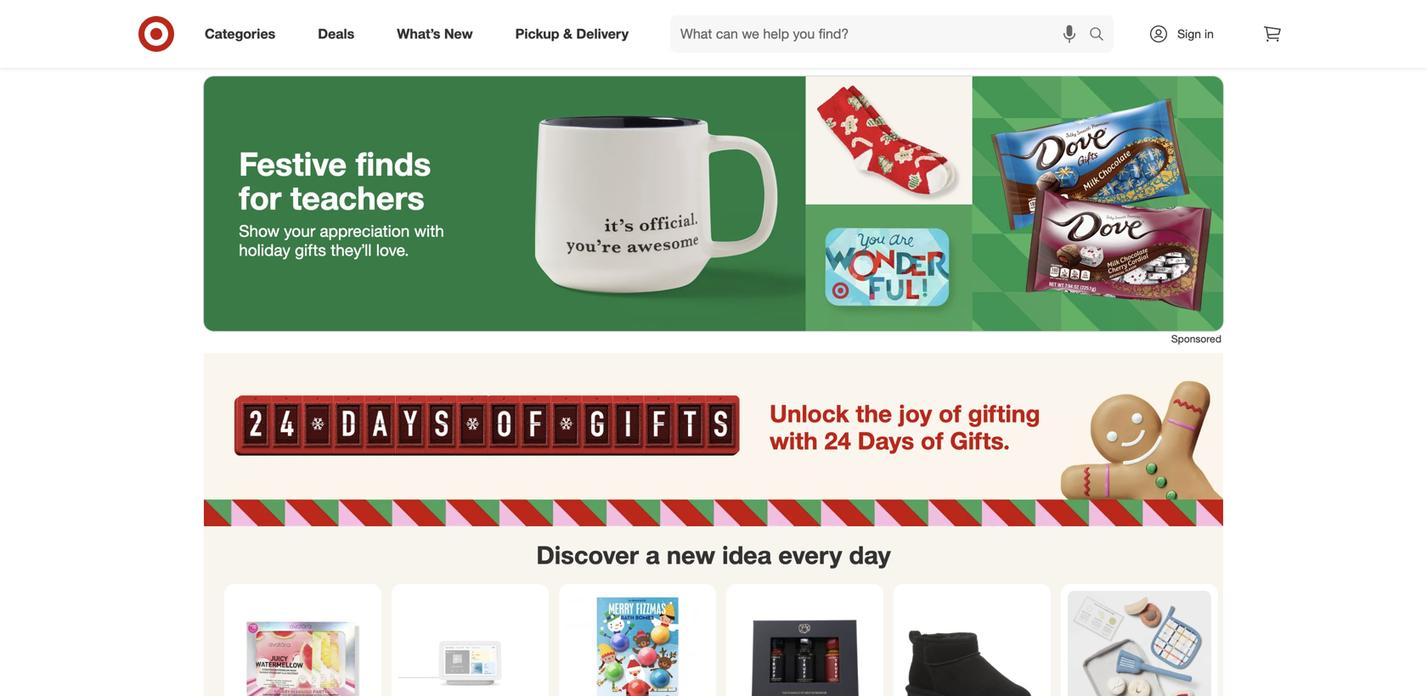 Task type: vqa. For each thing, say whether or not it's contained in the screenshot.
or
no



Task type: describe. For each thing, give the bounding box(es) containing it.
idea
[[722, 540, 772, 570]]

gifting
[[968, 399, 1040, 428]]

with inside festive finds for teachers show your appreciation with holiday gifts they'll love.
[[414, 221, 444, 241]]

festive
[[239, 144, 347, 184]]

sign in
[[1177, 26, 1214, 41]]

sign
[[1177, 26, 1201, 41]]

categories
[[205, 26, 275, 42]]

search
[[1081, 27, 1122, 44]]

holiday
[[239, 241, 290, 260]]

joy
[[899, 399, 932, 428]]

your
[[284, 221, 315, 241]]

google nest hub (2nd gen) smart display - chalk image
[[398, 591, 542, 697]]

with inside unlock the joy of gifting with 24 days of gifts.
[[770, 427, 818, 455]]

&
[[563, 26, 572, 42]]

deals
[[318, 26, 354, 42]]

for
[[239, 178, 281, 217]]

unlock the joy of gifting with 24 days of gifts.
[[770, 399, 1040, 455]]

what's
[[397, 26, 440, 42]]

finds
[[356, 144, 431, 184]]

pickup & delivery link
[[501, 15, 650, 53]]

in
[[1204, 26, 1214, 41]]

pickup
[[515, 26, 559, 42]]

of right days
[[921, 427, 943, 455]]

avatara merry masking party facial treatment gift set - 4.26 fl oz/6pc image
[[231, 591, 375, 697]]

What can we help you find? suggestions appear below search field
[[670, 15, 1093, 53]]

24 days of gifts image
[[204, 353, 1223, 527]]

teachers
[[290, 178, 425, 217]]

sign in link
[[1134, 15, 1240, 53]]

what's new link
[[382, 15, 494, 53]]

what's new
[[397, 26, 473, 42]]

new
[[444, 26, 473, 42]]

every
[[778, 540, 842, 570]]

of right joy
[[939, 399, 961, 428]]

gifts
[[295, 241, 326, 260]]

24
[[824, 427, 851, 455]]



Task type: locate. For each thing, give the bounding box(es) containing it.
search button
[[1081, 15, 1122, 56]]

festive finds for teachers show your appreciation with holiday gifts they'll love.
[[239, 144, 444, 260]]

da bomb bath fizzers standing character bath bomb gift set - 5oz/6ct image
[[566, 591, 709, 697]]

discover a new idea every day
[[536, 540, 891, 570]]

delivery
[[576, 26, 629, 42]]

1 vertical spatial with
[[770, 427, 818, 455]]

pickup & delivery
[[515, 26, 629, 42]]

with
[[414, 221, 444, 241], [770, 427, 818, 455]]

show
[[239, 221, 279, 241]]

of
[[939, 399, 961, 428], [921, 427, 943, 455]]

appreciation
[[320, 221, 410, 241]]

1 horizontal spatial with
[[770, 427, 818, 455]]

bearpaw women's shorty boots | black | size 7 image
[[900, 591, 1044, 697]]

kids' interactive play baking - pillowfort™ image
[[1068, 591, 1211, 697]]

day
[[849, 540, 891, 570]]

0 vertical spatial with
[[414, 221, 444, 241]]

gifts.
[[950, 427, 1010, 455]]

with left 24
[[770, 427, 818, 455]]

they'll
[[331, 241, 372, 260]]

unlock
[[770, 399, 849, 428]]

love.
[[376, 241, 409, 260]]

discover
[[536, 540, 639, 570]]

categories link
[[190, 15, 297, 53]]

days
[[858, 427, 914, 455]]

deals link
[[303, 15, 376, 53]]

the
[[856, 399, 892, 428]]

0 horizontal spatial with
[[414, 221, 444, 241]]

a
[[646, 540, 660, 570]]

carousel region
[[204, 527, 1223, 697]]

truff hot sauce gift sets - 4.5oz/3pk image
[[733, 591, 877, 697]]

new
[[667, 540, 715, 570]]

with right love.
[[414, 221, 444, 241]]



